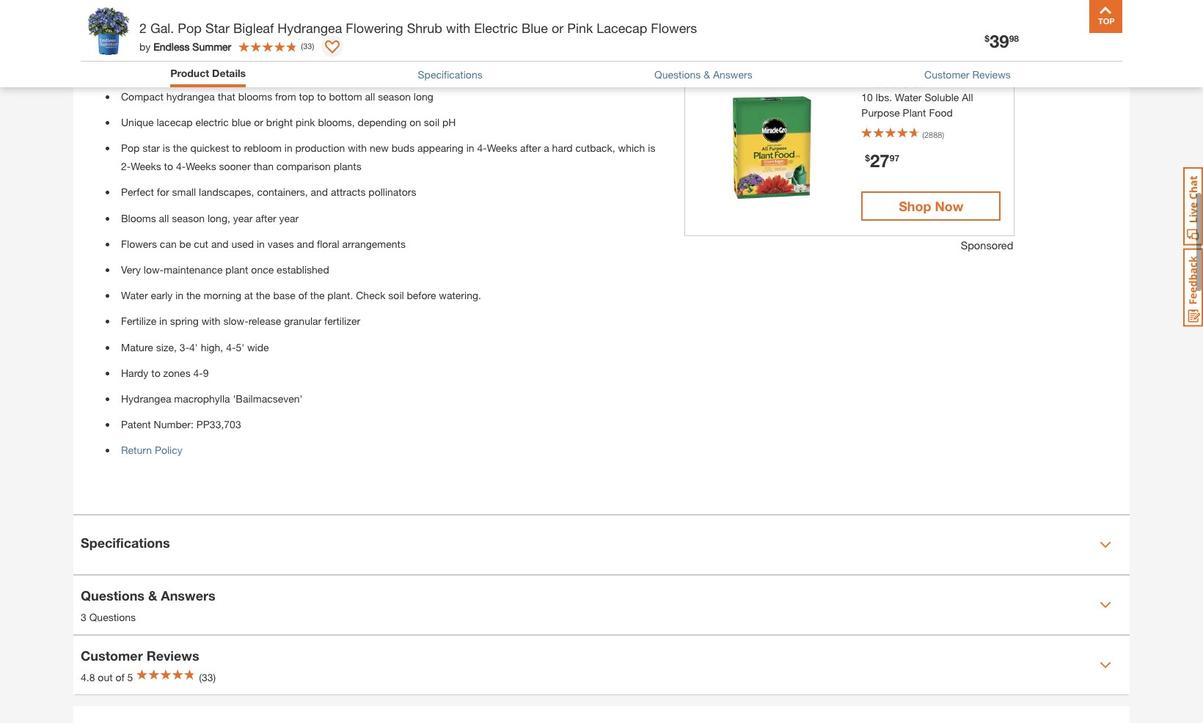 Task type: describe. For each thing, give the bounding box(es) containing it.
product image image
[[84, 7, 132, 55]]

bottom
[[329, 90, 362, 102]]

0 vertical spatial soil
[[424, 116, 440, 128]]

questions & answers 3 questions
[[81, 588, 215, 624]]

4- right high,
[[226, 341, 236, 353]]

slow-
[[223, 315, 249, 328]]

details
[[212, 67, 246, 79]]

dormant
[[200, 64, 239, 77]]

blooms all season long, year after year
[[121, 212, 299, 224]]

0 horizontal spatial customer
[[81, 648, 143, 664]]

the left plant.
[[310, 289, 325, 302]]

product for product will ship dormant from mid november until april
[[121, 64, 157, 77]]

compact
[[121, 90, 164, 102]]

0 vertical spatial reviews
[[973, 68, 1011, 81]]

39
[[990, 31, 1009, 51]]

$ for 39
[[985, 33, 990, 44]]

0 horizontal spatial water
[[121, 289, 148, 302]]

star
[[143, 142, 160, 154]]

mature size, 3-4' high, 4-5' wide
[[121, 341, 269, 353]]

2-
[[121, 160, 131, 173]]

maintenance
[[164, 263, 223, 276]]

from for dormant
[[241, 64, 262, 77]]

out
[[98, 671, 113, 684]]

quickest
[[190, 142, 229, 154]]

1 horizontal spatial of
[[298, 289, 307, 302]]

1 horizontal spatial or
[[552, 20, 564, 36]]

to up for
[[164, 160, 173, 173]]

( 33 )
[[301, 41, 314, 50]]

floral
[[317, 238, 340, 250]]

in up comparison
[[285, 142, 293, 154]]

4.8 out of 5
[[81, 671, 133, 684]]

used
[[231, 238, 254, 250]]

hardy
[[121, 367, 148, 379]]

production
[[295, 142, 345, 154]]

1 caret image from the top
[[1100, 540, 1112, 551]]

answers for questions & answers
[[713, 68, 753, 81]]

cutback,
[[576, 142, 615, 154]]

containers,
[[257, 186, 308, 198]]

1 vertical spatial customer reviews
[[81, 648, 199, 664]]

4.8
[[81, 671, 95, 684]]

2 horizontal spatial with
[[446, 20, 471, 36]]

1 horizontal spatial customer reviews
[[925, 68, 1011, 81]]

mid
[[265, 64, 282, 77]]

water inside the miracle-gro 10 lbs. water soluble all purpose plant food
[[895, 91, 922, 103]]

base
[[273, 289, 296, 302]]

3-
[[180, 341, 189, 353]]

plant
[[226, 263, 248, 276]]

which
[[618, 142, 645, 154]]

0 horizontal spatial with
[[202, 315, 221, 328]]

97
[[890, 152, 900, 163]]

and right cut in the top left of the page
[[211, 238, 229, 250]]

1 horizontal spatial weeks
[[186, 160, 216, 173]]

morning
[[204, 289, 242, 302]]

the down maintenance
[[186, 289, 201, 302]]

miracle-gro 10 lbs. water soluble all purpose plant food
[[862, 77, 973, 119]]

cut
[[194, 238, 208, 250]]

0 horizontal spatial season
[[172, 212, 205, 224]]

2 vertical spatial questions
[[89, 611, 136, 624]]

return
[[121, 444, 152, 457]]

blooms
[[238, 90, 272, 102]]

2 is from the left
[[648, 142, 656, 154]]

0 vertical spatial pop
[[178, 20, 202, 36]]

comparison
[[277, 160, 331, 173]]

endless
[[154, 40, 190, 52]]

perfect for small landscapes, containers, and attracts pollinators
[[121, 186, 416, 198]]

0 horizontal spatial specifications
[[81, 535, 170, 551]]

by endless summer
[[139, 40, 231, 52]]

4- right appearing
[[477, 142, 487, 154]]

display image
[[325, 40, 340, 55]]

lbs.
[[876, 91, 892, 103]]

1 vertical spatial after
[[256, 212, 276, 224]]

low-
[[144, 263, 164, 276]]

policy
[[155, 444, 183, 457]]

top
[[299, 90, 314, 102]]

33
[[303, 41, 312, 50]]

release
[[249, 315, 281, 328]]

bright
[[266, 116, 293, 128]]

once
[[251, 263, 274, 276]]

number:
[[154, 418, 194, 431]]

perfect
[[121, 186, 154, 198]]

check
[[356, 289, 386, 302]]

november
[[285, 64, 333, 77]]

2888
[[925, 130, 943, 139]]

0 horizontal spatial weeks
[[131, 160, 161, 173]]

from for blooms
[[275, 90, 296, 102]]

can
[[160, 238, 177, 250]]

soluble
[[925, 91, 959, 103]]

all
[[962, 91, 973, 103]]

high,
[[201, 341, 223, 353]]

caret image for customer reviews
[[1100, 660, 1112, 672]]

very
[[121, 263, 141, 276]]

lacecap
[[597, 20, 648, 36]]

5
[[127, 671, 133, 684]]

1 year from the left
[[233, 212, 253, 224]]

2 year from the left
[[279, 212, 299, 224]]

until
[[336, 64, 355, 77]]

by
[[139, 40, 151, 52]]

april
[[358, 64, 379, 77]]

hydrangea macrophylla 'bailmacseven'
[[121, 393, 303, 405]]

attracts
[[331, 186, 366, 198]]

the inside pop star is the quickest to rebloom in production with new buds appearing in 4-weeks after a hard cutback, which is 2-weeks to 4-weeks sooner than comparison plants
[[173, 142, 187, 154]]

small
[[172, 186, 196, 198]]

pop inside pop star is the quickest to rebloom in production with new buds appearing in 4-weeks after a hard cutback, which is 2-weeks to 4-weeks sooner than comparison plants
[[121, 142, 140, 154]]

long
[[414, 90, 434, 102]]

at
[[244, 289, 253, 302]]

electric
[[474, 20, 518, 36]]

$ for 27
[[865, 152, 870, 163]]

return policy
[[121, 444, 183, 457]]

purpose
[[862, 106, 900, 119]]

'bailmacseven'
[[233, 393, 303, 405]]

in left spring
[[159, 315, 167, 328]]

10
[[862, 91, 873, 103]]

blooms
[[121, 212, 156, 224]]

& for questions & answers
[[704, 68, 710, 81]]

plants
[[334, 160, 362, 173]]

rebloom
[[244, 142, 282, 154]]

lacecap
[[157, 116, 193, 128]]

( for 2888
[[923, 130, 925, 139]]

size,
[[156, 341, 177, 353]]

gro
[[902, 77, 920, 89]]



Task type: locate. For each thing, give the bounding box(es) containing it.
0 vertical spatial or
[[552, 20, 564, 36]]

(
[[301, 41, 303, 50], [923, 130, 925, 139]]

season up be
[[172, 212, 205, 224]]

0 vertical spatial answers
[[713, 68, 753, 81]]

the right at on the top
[[256, 289, 270, 302]]

0 horizontal spatial or
[[254, 116, 263, 128]]

0 horizontal spatial after
[[256, 212, 276, 224]]

feedback link image
[[1184, 248, 1204, 327]]

1 vertical spatial flowers
[[121, 238, 157, 250]]

0 horizontal spatial reviews
[[147, 648, 199, 664]]

hydrangea
[[278, 20, 342, 36], [121, 393, 171, 405]]

new
[[370, 142, 389, 154]]

return policy link
[[121, 444, 183, 457]]

sponsored
[[961, 239, 1014, 251]]

) for ( 2888 )
[[943, 130, 945, 139]]

0 vertical spatial (
[[301, 41, 303, 50]]

1 horizontal spatial product
[[170, 67, 209, 79]]

1 horizontal spatial pop
[[178, 20, 202, 36]]

98
[[1009, 33, 1019, 44]]

1 horizontal spatial year
[[279, 212, 299, 224]]

from left mid
[[241, 64, 262, 77]]

specifications up long
[[418, 68, 483, 81]]

reviews up (33)
[[147, 648, 199, 664]]

zones
[[163, 367, 191, 379]]

caret image
[[1100, 540, 1112, 551], [1100, 600, 1112, 612], [1100, 660, 1112, 672]]

macrophylla
[[174, 393, 230, 405]]

27
[[870, 150, 890, 171]]

1 horizontal spatial all
[[365, 90, 375, 102]]

after up flowers can be cut and used in vases and floral arrangements on the top left of page
[[256, 212, 276, 224]]

1 vertical spatial water
[[121, 289, 148, 302]]

) for ( 33 )
[[312, 41, 314, 50]]

0 vertical spatial customer reviews
[[925, 68, 1011, 81]]

customer up 4.8 out of 5 at the left of page
[[81, 648, 143, 664]]

to left zones
[[151, 367, 160, 379]]

in right appearing
[[466, 142, 474, 154]]

customer up soluble
[[925, 68, 970, 81]]

1 horizontal spatial (
[[923, 130, 925, 139]]

sooner
[[219, 160, 251, 173]]

flowers
[[651, 20, 697, 36], [121, 238, 157, 250]]

1 horizontal spatial answers
[[713, 68, 753, 81]]

1 vertical spatial from
[[275, 90, 296, 102]]

0 horizontal spatial from
[[241, 64, 262, 77]]

shrub
[[407, 20, 443, 36]]

1 vertical spatial specifications
[[81, 535, 170, 551]]

0 vertical spatial all
[[365, 90, 375, 102]]

product down by
[[121, 64, 157, 77]]

to up sooner
[[232, 142, 241, 154]]

for
[[157, 186, 169, 198]]

answers inside questions & answers 3 questions
[[161, 588, 215, 604]]

water down very
[[121, 289, 148, 302]]

1 vertical spatial )
[[943, 130, 945, 139]]

year down containers,
[[279, 212, 299, 224]]

top button
[[1090, 0, 1123, 33]]

watering.
[[439, 289, 481, 302]]

bigleaf
[[233, 20, 274, 36]]

( 2888 )
[[923, 130, 945, 139]]

with left slow-
[[202, 315, 221, 328]]

0 vertical spatial hydrangea
[[278, 20, 342, 36]]

with right the shrub
[[446, 20, 471, 36]]

weeks left a
[[487, 142, 517, 154]]

hydrangea up ( 33 )
[[278, 20, 342, 36]]

plant.
[[328, 289, 353, 302]]

all right bottom in the left of the page
[[365, 90, 375, 102]]

) left display icon
[[312, 41, 314, 50]]

is right star in the top left of the page
[[163, 142, 170, 154]]

4- up small
[[176, 160, 186, 173]]

water
[[895, 91, 922, 103], [121, 289, 148, 302]]

1 horizontal spatial hydrangea
[[278, 20, 342, 36]]

summer
[[193, 40, 231, 52]]

pollinators
[[369, 186, 416, 198]]

1 vertical spatial reviews
[[147, 648, 199, 664]]

0 horizontal spatial year
[[233, 212, 253, 224]]

1 vertical spatial questions
[[81, 588, 145, 604]]

customer reviews up all
[[925, 68, 1011, 81]]

unique lacecap electric blue or bright pink blooms, depending on soil ph
[[121, 116, 456, 128]]

1 vertical spatial caret image
[[1100, 600, 1112, 612]]

star
[[205, 20, 230, 36]]

1 vertical spatial pop
[[121, 142, 140, 154]]

$ 39 98
[[985, 31, 1019, 51]]

4- right zones
[[193, 367, 203, 379]]

with inside pop star is the quickest to rebloom in production with new buds appearing in 4-weeks after a hard cutback, which is 2-weeks to 4-weeks sooner than comparison plants
[[348, 142, 367, 154]]

1 vertical spatial or
[[254, 116, 263, 128]]

0 horizontal spatial of
[[116, 671, 125, 684]]

0 horizontal spatial product
[[121, 64, 157, 77]]

live chat image
[[1184, 167, 1204, 246]]

soil right on
[[424, 116, 440, 128]]

0 horizontal spatial )
[[312, 41, 314, 50]]

0 horizontal spatial hydrangea
[[121, 393, 171, 405]]

soil left before
[[388, 289, 404, 302]]

customer reviews up 5
[[81, 648, 199, 664]]

$ left 98
[[985, 33, 990, 44]]

hardy to zones 4-9
[[121, 367, 209, 379]]

spring
[[170, 315, 199, 328]]

after inside pop star is the quickest to rebloom in production with new buds appearing in 4-weeks after a hard cutback, which is 2-weeks to 4-weeks sooner than comparison plants
[[520, 142, 541, 154]]

1 vertical spatial all
[[159, 212, 169, 224]]

1 vertical spatial &
[[148, 588, 157, 604]]

or right blue
[[254, 116, 263, 128]]

early
[[151, 289, 173, 302]]

& inside questions & answers 3 questions
[[148, 588, 157, 604]]

1 vertical spatial soil
[[388, 289, 404, 302]]

appearing
[[418, 142, 464, 154]]

0 vertical spatial water
[[895, 91, 922, 103]]

1 vertical spatial hydrangea
[[121, 393, 171, 405]]

1 horizontal spatial specifications
[[418, 68, 483, 81]]

pop up by endless summer
[[178, 20, 202, 36]]

0 horizontal spatial (
[[301, 41, 303, 50]]

year right long,
[[233, 212, 253, 224]]

questions for questions & answers
[[655, 68, 701, 81]]

2 caret image from the top
[[1100, 600, 1112, 612]]

with up plants on the left top of page
[[348, 142, 367, 154]]

$ inside $ 27 97 shop now
[[865, 152, 870, 163]]

hard
[[552, 142, 573, 154]]

of right base
[[298, 289, 307, 302]]

buds
[[392, 142, 415, 154]]

& for questions & answers 3 questions
[[148, 588, 157, 604]]

depending
[[358, 116, 407, 128]]

1 vertical spatial of
[[116, 671, 125, 684]]

1 horizontal spatial after
[[520, 142, 541, 154]]

10 lbs. water soluble all purpose plant food image
[[700, 77, 843, 221]]

1 is from the left
[[163, 142, 170, 154]]

wide
[[247, 341, 269, 353]]

flowers can be cut and used in vases and floral arrangements
[[121, 238, 406, 250]]

product inside button
[[170, 67, 209, 79]]

shop now button
[[862, 191, 1001, 221]]

all right blooms
[[159, 212, 169, 224]]

1 horizontal spatial customer
[[925, 68, 970, 81]]

0 horizontal spatial flowers
[[121, 238, 157, 250]]

in right early at the top left
[[175, 289, 183, 302]]

0 horizontal spatial all
[[159, 212, 169, 224]]

and
[[311, 186, 328, 198], [211, 238, 229, 250], [297, 238, 314, 250]]

( down plant
[[923, 130, 925, 139]]

0 horizontal spatial answers
[[161, 588, 215, 604]]

pop up the 2-
[[121, 142, 140, 154]]

0 vertical spatial after
[[520, 142, 541, 154]]

( for 33
[[301, 41, 303, 50]]

or
[[552, 20, 564, 36], [254, 116, 263, 128]]

1 horizontal spatial season
[[378, 90, 411, 102]]

0 vertical spatial flowers
[[651, 20, 697, 36]]

blue
[[522, 20, 548, 36]]

0 horizontal spatial pop
[[121, 142, 140, 154]]

to right the top
[[317, 90, 326, 102]]

0 vertical spatial )
[[312, 41, 314, 50]]

patent number: pp33,703
[[121, 418, 241, 431]]

and left attracts
[[311, 186, 328, 198]]

)
[[312, 41, 314, 50], [943, 130, 945, 139]]

vases
[[268, 238, 294, 250]]

0 vertical spatial specifications
[[418, 68, 483, 81]]

mature
[[121, 341, 153, 353]]

2 gal. pop star bigleaf hydrangea flowering shrub with electric blue or pink lacecap flowers
[[139, 20, 697, 36]]

0 vertical spatial of
[[298, 289, 307, 302]]

( up november
[[301, 41, 303, 50]]

0 vertical spatial caret image
[[1100, 540, 1112, 551]]

2
[[139, 20, 147, 36]]

reviews
[[973, 68, 1011, 81], [147, 648, 199, 664]]

) down food on the top of page
[[943, 130, 945, 139]]

questions & answers
[[655, 68, 753, 81]]

0 vertical spatial $
[[985, 33, 990, 44]]

and left floral
[[297, 238, 314, 250]]

or left pink
[[552, 20, 564, 36]]

1 horizontal spatial reviews
[[973, 68, 1011, 81]]

very low-maintenance plant once established
[[121, 263, 329, 276]]

0 vertical spatial questions
[[655, 68, 701, 81]]

0 horizontal spatial &
[[148, 588, 157, 604]]

landscapes,
[[199, 186, 254, 198]]

$ left 97 on the top right of the page
[[865, 152, 870, 163]]

granular
[[284, 315, 322, 328]]

miracle-
[[862, 77, 902, 89]]

0 horizontal spatial is
[[163, 142, 170, 154]]

product details button up hydrangea
[[170, 65, 246, 84]]

after left a
[[520, 142, 541, 154]]

3 caret image from the top
[[1100, 660, 1112, 672]]

2 vertical spatial with
[[202, 315, 221, 328]]

ship
[[178, 64, 197, 77]]

1 horizontal spatial )
[[943, 130, 945, 139]]

plant
[[903, 106, 926, 119]]

2 vertical spatial caret image
[[1100, 660, 1112, 672]]

0 horizontal spatial $
[[865, 152, 870, 163]]

1 vertical spatial (
[[923, 130, 925, 139]]

product
[[121, 64, 157, 77], [170, 67, 209, 79]]

season up depending
[[378, 90, 411, 102]]

of left 5
[[116, 671, 125, 684]]

before
[[407, 289, 436, 302]]

that
[[218, 90, 235, 102]]

hydrangea up patent
[[121, 393, 171, 405]]

1 horizontal spatial soil
[[424, 116, 440, 128]]

0 vertical spatial season
[[378, 90, 411, 102]]

flowering
[[346, 20, 403, 36]]

1 horizontal spatial with
[[348, 142, 367, 154]]

0 horizontal spatial customer reviews
[[81, 648, 199, 664]]

1 horizontal spatial flowers
[[651, 20, 697, 36]]

in right used
[[257, 238, 265, 250]]

product for product details
[[170, 67, 209, 79]]

pp33,703
[[196, 418, 241, 431]]

specifications up questions & answers 3 questions
[[81, 535, 170, 551]]

1 vertical spatial season
[[172, 212, 205, 224]]

arrangements
[[342, 238, 406, 250]]

weeks down 'quickest'
[[186, 160, 216, 173]]

1 vertical spatial answers
[[161, 588, 215, 604]]

the down 'lacecap' on the left of page
[[173, 142, 187, 154]]

pink
[[296, 116, 315, 128]]

answers for questions & answers 3 questions
[[161, 588, 215, 604]]

is right which
[[648, 142, 656, 154]]

customer reviews button
[[925, 67, 1011, 82], [925, 67, 1011, 82]]

$ inside "$ 39 98"
[[985, 33, 990, 44]]

food
[[929, 106, 953, 119]]

1 horizontal spatial is
[[648, 142, 656, 154]]

1 horizontal spatial $
[[985, 33, 990, 44]]

in
[[285, 142, 293, 154], [466, 142, 474, 154], [257, 238, 265, 250], [175, 289, 183, 302], [159, 315, 167, 328]]

blue
[[232, 116, 251, 128]]

product up hydrangea
[[170, 67, 209, 79]]

questions & answers button
[[655, 67, 753, 82], [655, 67, 753, 82]]

caret image for questions & answers
[[1100, 600, 1112, 612]]

0 vertical spatial with
[[446, 20, 471, 36]]

1 horizontal spatial from
[[275, 90, 296, 102]]

1 vertical spatial $
[[865, 152, 870, 163]]

product details button down summer
[[170, 65, 246, 81]]

1 vertical spatial customer
[[81, 648, 143, 664]]

from left the top
[[275, 90, 296, 102]]

flowers down blooms
[[121, 238, 157, 250]]

weeks down star in the top left of the page
[[131, 160, 161, 173]]

0 vertical spatial customer
[[925, 68, 970, 81]]

1 horizontal spatial &
[[704, 68, 710, 81]]

fertilize
[[121, 315, 156, 328]]

a
[[544, 142, 549, 154]]

1 vertical spatial with
[[348, 142, 367, 154]]

9
[[203, 367, 209, 379]]

flowers right lacecap
[[651, 20, 697, 36]]

0 horizontal spatial soil
[[388, 289, 404, 302]]

product details button
[[170, 65, 246, 84], [170, 65, 246, 81]]

water down gro
[[895, 91, 922, 103]]

be
[[179, 238, 191, 250]]

from
[[241, 64, 262, 77], [275, 90, 296, 102]]

0 vertical spatial from
[[241, 64, 262, 77]]

reviews up all
[[973, 68, 1011, 81]]

2 horizontal spatial weeks
[[487, 142, 517, 154]]

soil
[[424, 116, 440, 128], [388, 289, 404, 302]]

questions for questions & answers 3 questions
[[81, 588, 145, 604]]

electric
[[195, 116, 229, 128]]

1 horizontal spatial water
[[895, 91, 922, 103]]

(33)
[[199, 671, 216, 684]]

0 vertical spatial &
[[704, 68, 710, 81]]

4'
[[189, 341, 198, 353]]

will
[[160, 64, 175, 77]]



Task type: vqa. For each thing, say whether or not it's contained in the screenshot.
DAYS. on the left top of the page
no



